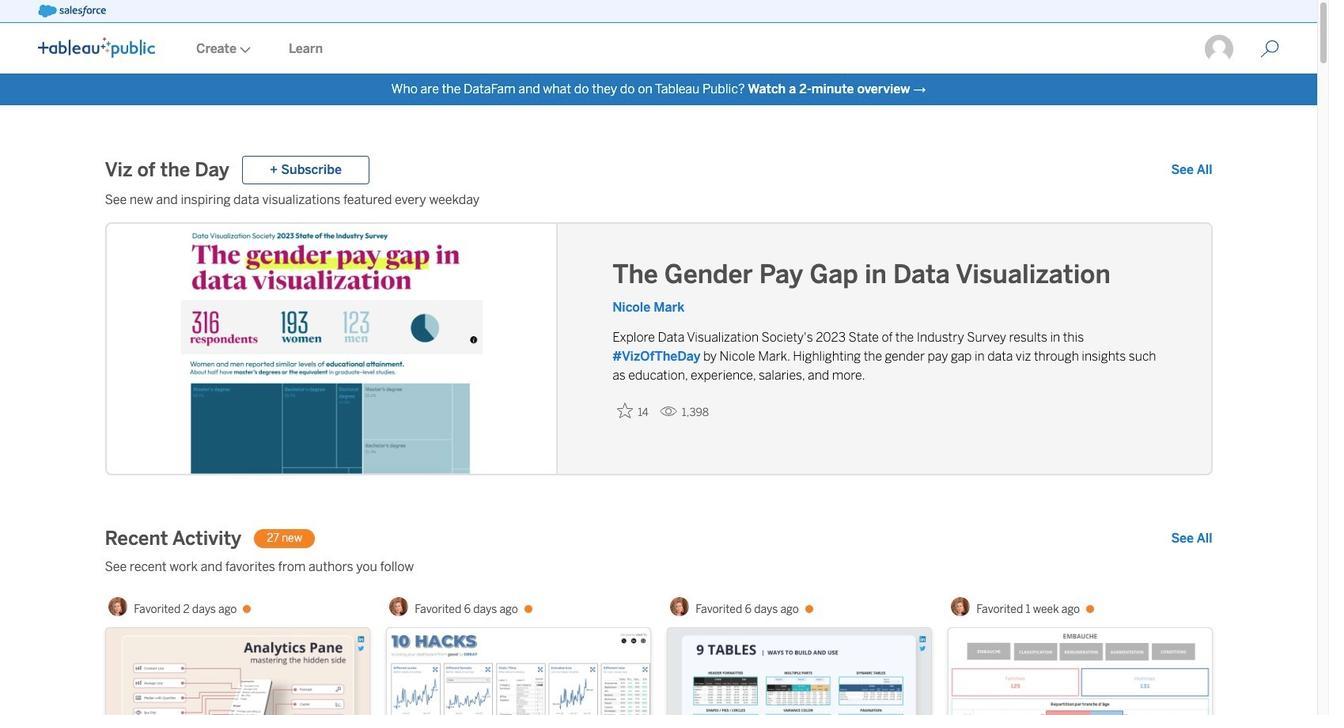 Task type: locate. For each thing, give the bounding box(es) containing it.
angela drucioc image for third workbook thumbnail from left
[[670, 597, 689, 616]]

go to search image
[[1242, 40, 1299, 59]]

angela drucioc image
[[109, 597, 128, 616], [670, 597, 689, 616], [951, 597, 970, 616]]

2 horizontal spatial angela drucioc image
[[951, 597, 970, 616]]

1 horizontal spatial angela drucioc image
[[670, 597, 689, 616]]

see recent work and favorites from authors you follow element
[[105, 558, 1213, 577]]

1 angela drucioc image from the left
[[109, 597, 128, 616]]

2 angela drucioc image from the left
[[670, 597, 689, 616]]

angela drucioc image for 4th workbook thumbnail
[[951, 597, 970, 616]]

3 angela drucioc image from the left
[[951, 597, 970, 616]]

0 horizontal spatial angela drucioc image
[[109, 597, 128, 616]]

add favorite image
[[617, 403, 633, 419]]

1 workbook thumbnail image from the left
[[106, 628, 369, 715]]

2 workbook thumbnail image from the left
[[387, 628, 650, 715]]

see all recent activity element
[[1171, 529, 1213, 548]]

tara.schultz image
[[1204, 33, 1235, 65]]

angela drucioc image
[[390, 597, 409, 616]]

workbook thumbnail image
[[106, 628, 369, 715], [387, 628, 650, 715], [667, 628, 931, 715], [948, 628, 1212, 715]]

4 workbook thumbnail image from the left
[[948, 628, 1212, 715]]

see all viz of the day element
[[1171, 161, 1213, 180]]



Task type: vqa. For each thing, say whether or not it's contained in the screenshot.
The Toughest Places for a Girl to Get an Education 2017 link
no



Task type: describe. For each thing, give the bounding box(es) containing it.
Add Favorite button
[[613, 398, 653, 424]]

3 workbook thumbnail image from the left
[[667, 628, 931, 715]]

viz of the day heading
[[105, 157, 229, 183]]

logo image
[[38, 37, 155, 58]]

salesforce logo image
[[38, 5, 106, 17]]

angela drucioc image for 1st workbook thumbnail from the left
[[109, 597, 128, 616]]

create image
[[237, 47, 251, 53]]

see new and inspiring data visualizations featured every weekday element
[[105, 191, 1213, 210]]

recent activity heading
[[105, 526, 241, 552]]

tableau public viz of the day image
[[106, 224, 558, 477]]



